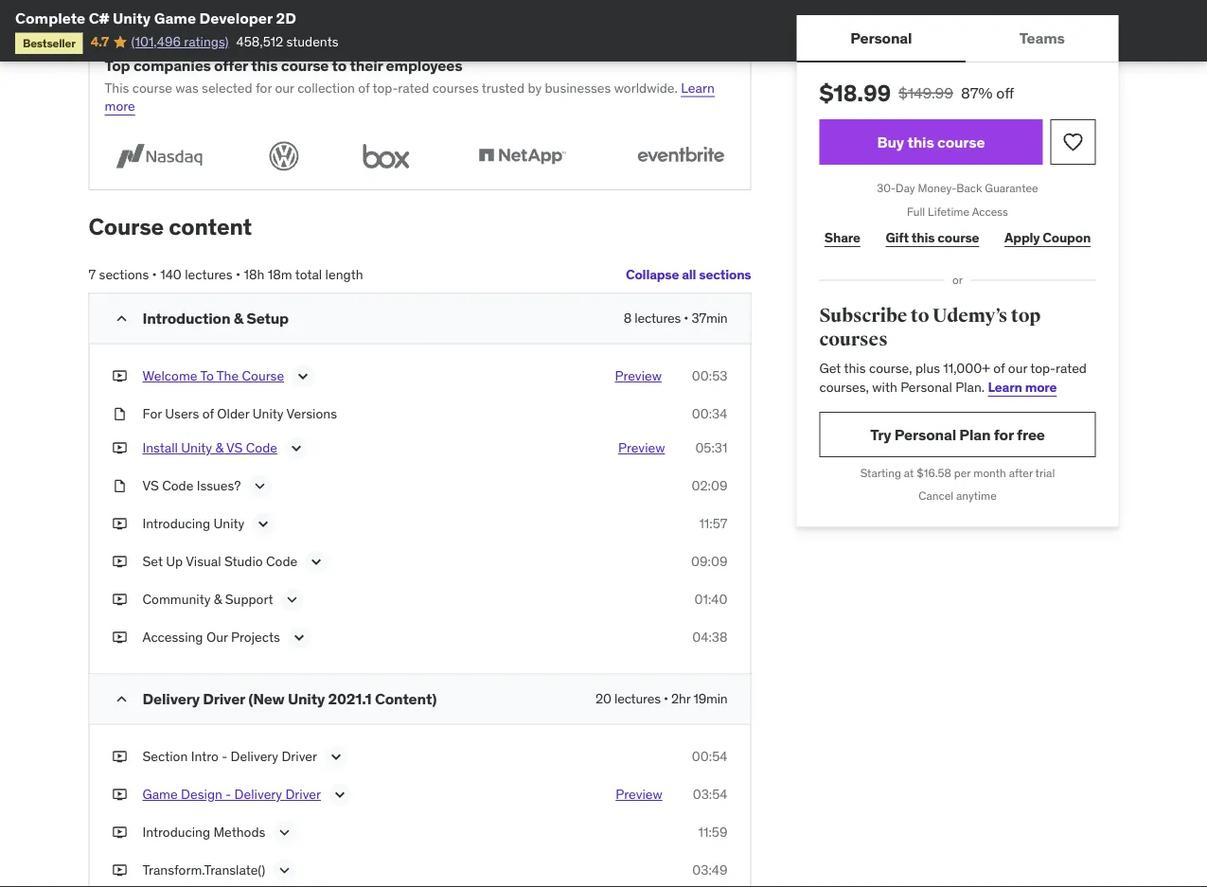 Task type: locate. For each thing, give the bounding box(es) containing it.
1 vertical spatial top-
[[1031, 360, 1056, 377]]

eventbrite image
[[627, 138, 735, 174]]

delivery driver (new unity 2021.1 content)
[[143, 689, 437, 708]]

driver for design
[[286, 786, 321, 803]]

driver
[[203, 689, 245, 708], [282, 748, 317, 765], [286, 786, 321, 803]]

2 vertical spatial preview
[[616, 786, 663, 803]]

to
[[332, 55, 347, 75], [911, 304, 930, 327]]

- right the intro
[[222, 748, 228, 765]]

employees
[[386, 55, 463, 75]]

1 vertical spatial preview
[[618, 439, 665, 456]]

guarantee
[[985, 180, 1039, 195]]

xsmall image left welcome
[[112, 367, 127, 386]]

more up free
[[1025, 379, 1057, 396]]

introducing for introducing methods
[[143, 824, 210, 841]]

0 horizontal spatial more
[[105, 97, 135, 114]]

personal button
[[797, 15, 966, 61]]

course up 7
[[89, 212, 164, 241]]

introducing
[[143, 515, 210, 532], [143, 824, 210, 841]]

delivery up game design - delivery driver
[[231, 748, 279, 765]]

companies
[[133, 55, 211, 75]]

learn right plan. at the top of page
[[988, 379, 1023, 396]]

xsmall image left vs code issues?
[[112, 477, 127, 495]]

this right gift
[[912, 229, 935, 246]]

1 vertical spatial vs
[[143, 477, 159, 494]]

2 vertical spatial lectures
[[615, 690, 661, 707]]

code
[[246, 439, 278, 456], [162, 477, 194, 494], [266, 553, 298, 570]]

& left setup on the top left of page
[[234, 309, 243, 328]]

1 horizontal spatial learn more
[[988, 379, 1057, 396]]

game down 'section'
[[143, 786, 178, 803]]

for left free
[[994, 425, 1014, 444]]

game design - delivery driver button
[[143, 786, 321, 808]]

0 horizontal spatial for
[[256, 79, 272, 96]]

per
[[955, 465, 971, 480]]

0 vertical spatial delivery
[[143, 689, 200, 708]]

courses down employees
[[433, 79, 479, 96]]

course right 'the'
[[242, 368, 284, 385]]

- for design
[[226, 786, 231, 803]]

20
[[596, 690, 612, 707]]

personal up the $18.99
[[851, 28, 913, 47]]

vs down older
[[226, 439, 243, 456]]

tab list containing personal
[[797, 15, 1119, 63]]

preview
[[615, 368, 662, 385], [618, 439, 665, 456], [616, 786, 663, 803]]

sections right 7
[[99, 266, 149, 283]]

& down older
[[215, 439, 224, 456]]

businesses
[[545, 79, 611, 96]]

1 vertical spatial learn
[[988, 379, 1023, 396]]

0 horizontal spatial courses
[[433, 79, 479, 96]]

6 xsmall image from the top
[[112, 748, 127, 766]]

driver for intro
[[282, 748, 317, 765]]

0 vertical spatial -
[[222, 748, 228, 765]]

1 horizontal spatial more
[[1025, 379, 1057, 396]]

introducing up up
[[143, 515, 210, 532]]

vs inside button
[[226, 439, 243, 456]]

1 horizontal spatial for
[[994, 425, 1014, 444]]

back
[[957, 180, 983, 195]]

top- down their
[[373, 79, 398, 96]]

30-day money-back guarantee full lifetime access
[[877, 180, 1039, 219]]

game
[[154, 8, 196, 27], [143, 786, 178, 803]]

course down students
[[281, 55, 329, 75]]

xsmall image for game design - delivery driver
[[112, 786, 127, 804]]

code inside button
[[246, 439, 278, 456]]

learn right 'worldwide.'
[[681, 79, 715, 96]]

course,
[[869, 360, 913, 377]]

learn more link down employees
[[105, 79, 715, 114]]

driver down section intro - delivery driver
[[286, 786, 321, 803]]

course inside button
[[242, 368, 284, 385]]

0 horizontal spatial of
[[202, 406, 214, 423]]

courses down subscribe
[[820, 328, 888, 351]]

course
[[89, 212, 164, 241], [242, 368, 284, 385]]

& for setup
[[234, 309, 243, 328]]

gift
[[886, 229, 909, 246]]

2021.1
[[328, 689, 372, 708]]

show lecture description image right transform.translate()
[[275, 861, 294, 880]]

0 vertical spatial code
[[246, 439, 278, 456]]

1 horizontal spatial our
[[1009, 360, 1028, 377]]

our right 11,000+
[[1009, 360, 1028, 377]]

0 vertical spatial lectures
[[185, 266, 233, 283]]

unity up set up visual studio code
[[214, 515, 245, 532]]

community
[[143, 591, 211, 608]]

3 xsmall image from the top
[[112, 439, 127, 457]]

8 xsmall image from the top
[[112, 861, 127, 880]]

show lecture description image for accessing our projects
[[290, 628, 309, 647]]

buy this course
[[878, 132, 986, 151]]

0 horizontal spatial learn more link
[[105, 79, 715, 114]]

1 horizontal spatial course
[[242, 368, 284, 385]]

xsmall image left install
[[112, 439, 127, 457]]

1 horizontal spatial top-
[[1031, 360, 1056, 377]]

top
[[105, 55, 130, 75]]

0 horizontal spatial learn
[[681, 79, 715, 96]]

preview down 8
[[615, 368, 662, 385]]

1 vertical spatial personal
[[901, 379, 953, 396]]

5 xsmall image from the top
[[112, 628, 127, 647]]

show lecture description image right issues? on the bottom of page
[[250, 477, 269, 496]]

delivery
[[143, 689, 200, 708], [231, 748, 279, 765], [235, 786, 282, 803]]

0 vertical spatial of
[[358, 79, 370, 96]]

0 vertical spatial courses
[[433, 79, 479, 96]]

1 vertical spatial course
[[242, 368, 284, 385]]

show lecture description image
[[287, 439, 306, 458], [254, 515, 273, 534], [307, 553, 326, 571], [283, 590, 302, 609], [327, 748, 346, 767], [331, 786, 350, 804], [275, 823, 294, 842]]

show lecture description image right projects
[[290, 628, 309, 647]]

0 vertical spatial personal
[[851, 28, 913, 47]]

0 vertical spatial learn
[[681, 79, 715, 96]]

xsmall image
[[112, 367, 127, 386], [112, 405, 127, 424], [112, 439, 127, 457], [112, 786, 127, 804]]

driver inside button
[[286, 786, 321, 803]]

0 vertical spatial learn more link
[[105, 79, 715, 114]]

vs
[[226, 439, 243, 456], [143, 477, 159, 494]]

- right the design
[[226, 786, 231, 803]]

1 vertical spatial our
[[1009, 360, 1028, 377]]

0 vertical spatial more
[[105, 97, 135, 114]]

code down for users of older unity versions
[[246, 439, 278, 456]]

plan.
[[956, 379, 985, 396]]

2 horizontal spatial of
[[994, 360, 1005, 377]]

set
[[143, 553, 163, 570]]

2 vertical spatial code
[[266, 553, 298, 570]]

- inside button
[[226, 786, 231, 803]]

this for get
[[844, 360, 866, 377]]

xsmall image left for
[[112, 405, 127, 424]]

1 vertical spatial lectures
[[635, 310, 681, 327]]

1 vertical spatial to
[[911, 304, 930, 327]]

1 vertical spatial learn more link
[[988, 379, 1057, 396]]

with
[[873, 379, 898, 396]]

• for 7 sections • 140 lectures • 18h 18m total length
[[152, 266, 157, 283]]

more inside learn more
[[105, 97, 135, 114]]

lectures
[[185, 266, 233, 283], [635, 310, 681, 327], [615, 690, 661, 707]]

delivery right small icon
[[143, 689, 200, 708]]

for
[[256, 79, 272, 96], [994, 425, 1014, 444]]

versions
[[287, 406, 337, 423]]

the
[[217, 368, 239, 385]]

0 horizontal spatial learn more
[[105, 79, 715, 114]]

design
[[181, 786, 222, 803]]

of right 11,000+
[[994, 360, 1005, 377]]

game inside button
[[143, 786, 178, 803]]

apply
[[1005, 229, 1040, 246]]

2 xsmall image from the top
[[112, 405, 127, 424]]

xsmall image left community
[[112, 590, 127, 609]]

this down 458,512 at left top
[[251, 55, 278, 75]]

0 vertical spatial learn more
[[105, 79, 715, 114]]

xsmall image left the 'accessing'
[[112, 628, 127, 647]]

•
[[152, 266, 157, 283], [236, 266, 241, 283], [684, 310, 689, 327], [664, 690, 669, 707]]

1 vertical spatial learn more
[[988, 379, 1057, 396]]

xsmall image left introducing unity
[[112, 515, 127, 533]]

introducing down the design
[[143, 824, 210, 841]]

older
[[217, 406, 249, 423]]

0 vertical spatial &
[[234, 309, 243, 328]]

1 sections from the left
[[699, 266, 752, 283]]

lectures right 20
[[615, 690, 661, 707]]

driver down delivery driver (new unity 2021.1 content)
[[282, 748, 317, 765]]

of down their
[[358, 79, 370, 96]]

personal down plus
[[901, 379, 953, 396]]

7 xsmall image from the top
[[112, 823, 127, 842]]

2 vertical spatial driver
[[286, 786, 321, 803]]

our down top companies offer this course to their employees
[[275, 79, 294, 96]]

2d
[[276, 8, 296, 27]]

1 vertical spatial &
[[215, 439, 224, 456]]

1 horizontal spatial rated
[[1056, 360, 1087, 377]]

vs down install
[[143, 477, 159, 494]]

xsmall image
[[112, 477, 127, 495], [112, 515, 127, 533], [112, 553, 127, 571], [112, 590, 127, 609], [112, 628, 127, 647], [112, 748, 127, 766], [112, 823, 127, 842], [112, 861, 127, 880]]

0 vertical spatial course
[[89, 212, 164, 241]]

buy this course button
[[820, 119, 1043, 165]]

-
[[222, 748, 228, 765], [226, 786, 231, 803]]

this inside get this course, plus 11,000+ of our top-rated courses, with personal plan.
[[844, 360, 866, 377]]

gift this course link
[[881, 219, 985, 257]]

sections right all
[[699, 266, 752, 283]]

xsmall image left set
[[112, 553, 127, 571]]

0 vertical spatial our
[[275, 79, 294, 96]]

learn more link up free
[[988, 379, 1057, 396]]

0 vertical spatial driver
[[203, 689, 245, 708]]

0 horizontal spatial vs
[[143, 477, 159, 494]]

lectures for delivery driver (new unity 2021.1 content)
[[615, 690, 661, 707]]

preview left the 03:54
[[616, 786, 663, 803]]

subscribe to udemy's top courses
[[820, 304, 1041, 351]]

learn more down employees
[[105, 79, 715, 114]]

game up (101,496 ratings)
[[154, 8, 196, 27]]

1 vertical spatial code
[[162, 477, 194, 494]]

1 horizontal spatial courses
[[820, 328, 888, 351]]

xsmall image left transform.translate()
[[112, 861, 127, 880]]

20 lectures • 2hr 19min
[[596, 690, 728, 707]]

2 vertical spatial delivery
[[235, 786, 282, 803]]

day
[[896, 180, 916, 195]]

full
[[907, 204, 926, 219]]

2 sections from the left
[[99, 266, 149, 283]]

code left issues? on the bottom of page
[[162, 477, 194, 494]]

xsmall image for section intro - delivery driver
[[112, 748, 127, 766]]

unity right older
[[253, 406, 284, 423]]

code right the studio on the bottom left of the page
[[266, 553, 298, 570]]

driver left (new
[[203, 689, 245, 708]]

teams button
[[966, 15, 1119, 61]]

install unity & vs code button
[[143, 439, 278, 462]]

for down top companies offer this course to their employees
[[256, 79, 272, 96]]

3 xsmall image from the top
[[112, 553, 127, 571]]

wishlist image
[[1062, 131, 1085, 153]]

selected
[[202, 79, 252, 96]]

0 vertical spatial top-
[[373, 79, 398, 96]]

preview left 05:31
[[618, 439, 665, 456]]

0 horizontal spatial rated
[[398, 79, 429, 96]]

xsmall image left 'section'
[[112, 748, 127, 766]]

1 vertical spatial introducing
[[143, 824, 210, 841]]

xsmall image left the design
[[112, 786, 127, 804]]

xsmall image left introducing methods
[[112, 823, 127, 842]]

starting
[[861, 465, 902, 480]]

1 xsmall image from the top
[[112, 367, 127, 386]]

learn for top companies offer this course to their employees
[[681, 79, 715, 96]]

content
[[169, 212, 252, 241]]

show lecture description image for vs code issues?
[[250, 477, 269, 496]]

preview for 00:53
[[615, 368, 662, 385]]

all
[[682, 266, 697, 283]]

show lecture description image
[[294, 367, 313, 386], [250, 477, 269, 496], [290, 628, 309, 647], [275, 861, 294, 880]]

• left 140
[[152, 266, 157, 283]]

top- inside get this course, plus 11,000+ of our top-rated courses, with personal plan.
[[1031, 360, 1056, 377]]

xsmall image for accessing our projects
[[112, 628, 127, 647]]

4 xsmall image from the top
[[112, 590, 127, 609]]

1 vertical spatial delivery
[[231, 748, 279, 765]]

courses inside subscribe to udemy's top courses
[[820, 328, 888, 351]]

2 vertical spatial of
[[202, 406, 214, 423]]

get this course, plus 11,000+ of our top-rated courses, with personal plan.
[[820, 360, 1087, 396]]

learn more for subscribe to udemy's top courses
[[988, 379, 1057, 396]]

0 horizontal spatial our
[[275, 79, 294, 96]]

this inside button
[[908, 132, 935, 151]]

0 vertical spatial game
[[154, 8, 196, 27]]

anytime
[[957, 489, 997, 504]]

1 vertical spatial game
[[143, 786, 178, 803]]

lectures right 8
[[635, 310, 681, 327]]

0 vertical spatial introducing
[[143, 515, 210, 532]]

delivery up methods
[[235, 786, 282, 803]]

try
[[871, 425, 892, 444]]

01:40
[[695, 591, 728, 608]]

unity right install
[[181, 439, 212, 456]]

0 horizontal spatial to
[[332, 55, 347, 75]]

subscribe
[[820, 304, 908, 327]]

1 horizontal spatial vs
[[226, 439, 243, 456]]

accessing
[[143, 629, 203, 646]]

lectures right 140
[[185, 266, 233, 283]]

- for intro
[[222, 748, 228, 765]]

community & support
[[143, 591, 273, 608]]

4 xsmall image from the top
[[112, 786, 127, 804]]

1 vertical spatial rated
[[1056, 360, 1087, 377]]

setup
[[246, 309, 289, 328]]

course
[[281, 55, 329, 75], [132, 79, 172, 96], [938, 132, 986, 151], [938, 229, 980, 246]]

1 vertical spatial -
[[226, 786, 231, 803]]

teams
[[1020, 28, 1065, 47]]

0 vertical spatial vs
[[226, 439, 243, 456]]

2 xsmall image from the top
[[112, 515, 127, 533]]

delivery for intro
[[231, 748, 279, 765]]

1 horizontal spatial learn more link
[[988, 379, 1057, 396]]

$18.99 $149.99 87% off
[[820, 79, 1015, 107]]

of left older
[[202, 406, 214, 423]]

rated
[[398, 79, 429, 96], [1056, 360, 1087, 377]]

gift this course
[[886, 229, 980, 246]]

top- down top
[[1031, 360, 1056, 377]]

0 vertical spatial for
[[256, 79, 272, 96]]

course inside button
[[938, 132, 986, 151]]

learn more link
[[105, 79, 715, 114], [988, 379, 1057, 396]]

1 vertical spatial of
[[994, 360, 1005, 377]]

1 xsmall image from the top
[[112, 477, 127, 495]]

& left "support"
[[214, 591, 222, 608]]

1 introducing from the top
[[143, 515, 210, 532]]

• left 37min
[[684, 310, 689, 327]]

0 horizontal spatial sections
[[99, 266, 149, 283]]

to up collection
[[332, 55, 347, 75]]

tab list
[[797, 15, 1119, 63]]

0 horizontal spatial top-
[[373, 79, 398, 96]]

learn more link for subscribe to udemy's top courses
[[988, 379, 1057, 396]]

1 horizontal spatial to
[[911, 304, 930, 327]]

visual
[[186, 553, 221, 570]]

2 introducing from the top
[[143, 824, 210, 841]]

0 horizontal spatial course
[[89, 212, 164, 241]]

show lecture description image for set up visual studio code
[[307, 553, 326, 571]]

learn more up free
[[988, 379, 1057, 396]]

0 vertical spatial preview
[[615, 368, 662, 385]]

00:54
[[692, 748, 728, 765]]

preview for 05:31
[[618, 439, 665, 456]]

this right buy
[[908, 132, 935, 151]]

1 vertical spatial driver
[[282, 748, 317, 765]]

small image
[[112, 690, 131, 709]]

1 horizontal spatial sections
[[699, 266, 752, 283]]

2 vertical spatial &
[[214, 591, 222, 608]]

1 vertical spatial more
[[1025, 379, 1057, 396]]

starting at $16.58 per month after trial cancel anytime
[[861, 465, 1055, 504]]

• left 2hr
[[664, 690, 669, 707]]

this up courses,
[[844, 360, 866, 377]]

1 vertical spatial courses
[[820, 328, 888, 351]]

delivery inside button
[[235, 786, 282, 803]]

personal up the $16.58
[[895, 425, 957, 444]]

30-
[[877, 180, 896, 195]]

up
[[166, 553, 183, 570]]

delivery for design
[[235, 786, 282, 803]]

xsmall image for introducing unity
[[112, 515, 127, 533]]

learn more link for top companies offer this course to their employees
[[105, 79, 715, 114]]

to left udemy's
[[911, 304, 930, 327]]

1 horizontal spatial learn
[[988, 379, 1023, 396]]

course up back
[[938, 132, 986, 151]]

1 vertical spatial for
[[994, 425, 1014, 444]]

personal
[[851, 28, 913, 47], [901, 379, 953, 396], [895, 425, 957, 444]]

more down this at the left top of page
[[105, 97, 135, 114]]

of
[[358, 79, 370, 96], [994, 360, 1005, 377], [202, 406, 214, 423]]



Task type: describe. For each thing, give the bounding box(es) containing it.
learn for subscribe to udemy's top courses
[[988, 379, 1023, 396]]

show lecture description image up versions
[[294, 367, 313, 386]]

05:31
[[696, 439, 728, 456]]

small image
[[112, 309, 131, 328]]

collapse all sections button
[[626, 255, 752, 293]]

course content
[[89, 212, 252, 241]]

worldwide.
[[614, 79, 678, 96]]

transform.translate()
[[143, 862, 266, 879]]

month
[[974, 465, 1007, 480]]

code for install unity & vs code
[[246, 439, 278, 456]]

our
[[206, 629, 228, 646]]

this
[[105, 79, 129, 96]]

course down the lifetime
[[938, 229, 980, 246]]

share button
[[820, 219, 866, 257]]

show lecture description image for transform.translate()
[[275, 861, 294, 880]]

19min
[[694, 690, 728, 707]]

vs code issues?
[[143, 477, 241, 494]]

to inside subscribe to udemy's top courses
[[911, 304, 930, 327]]

welcome
[[143, 368, 197, 385]]

was
[[176, 79, 199, 96]]

welcome to the course
[[143, 368, 284, 385]]

show lecture description image for section intro - delivery driver
[[327, 748, 346, 767]]

03:54
[[693, 786, 728, 803]]

140
[[160, 266, 182, 283]]

apply coupon
[[1005, 229, 1091, 246]]

0 vertical spatial to
[[332, 55, 347, 75]]

length
[[325, 266, 363, 283]]

collection
[[298, 79, 355, 96]]

volkswagen image
[[263, 138, 305, 174]]

introduction & setup
[[143, 309, 289, 328]]

nasdaq image
[[105, 138, 214, 174]]

top companies offer this course to their employees
[[105, 55, 463, 75]]

more for subscribe to udemy's top courses
[[1025, 379, 1057, 396]]

4.7
[[91, 33, 109, 50]]

accessing our projects
[[143, 629, 280, 646]]

2hr
[[672, 690, 691, 707]]

show lecture description image for community & support
[[283, 590, 302, 609]]

plus
[[916, 360, 941, 377]]

xsmall image for set up visual studio code
[[112, 553, 127, 571]]

03:49
[[693, 862, 728, 879]]

plan
[[960, 425, 991, 444]]

& inside the install unity & vs code button
[[215, 439, 224, 456]]

unity right (new
[[288, 689, 325, 708]]

of inside get this course, plus 11,000+ of our top-rated courses, with personal plan.
[[994, 360, 1005, 377]]

04:38
[[693, 629, 728, 646]]

content)
[[375, 689, 437, 708]]

by
[[528, 79, 542, 96]]

introducing methods
[[143, 824, 266, 841]]

unity inside the install unity & vs code button
[[181, 439, 212, 456]]

8 lectures • 37min
[[624, 310, 728, 327]]

2 vertical spatial personal
[[895, 425, 957, 444]]

1 horizontal spatial of
[[358, 79, 370, 96]]

welcome to the course button
[[143, 367, 284, 390]]

methods
[[214, 824, 266, 841]]

xsmall image for introducing methods
[[112, 823, 127, 842]]

total
[[295, 266, 322, 283]]

xsmall image for install unity & vs code
[[112, 439, 127, 457]]

0 vertical spatial rated
[[398, 79, 429, 96]]

unity right c#
[[113, 8, 151, 27]]

18h 18m
[[244, 266, 292, 283]]

(101,496
[[131, 33, 181, 50]]

• for 8 lectures • 37min
[[684, 310, 689, 327]]

support
[[225, 591, 273, 608]]

show lecture description image for introducing unity
[[254, 515, 273, 534]]

$16.58
[[917, 465, 952, 480]]

8
[[624, 310, 632, 327]]

our inside get this course, plus 11,000+ of our top-rated courses, with personal plan.
[[1009, 360, 1028, 377]]

get
[[820, 360, 841, 377]]

00:53
[[692, 368, 728, 385]]

their
[[350, 55, 383, 75]]

show lecture description image for introducing methods
[[275, 823, 294, 842]]

ratings)
[[184, 33, 229, 50]]

458,512
[[236, 33, 283, 50]]

learn more for top companies offer this course to their employees
[[105, 79, 715, 114]]

money-
[[918, 180, 957, 195]]

projects
[[231, 629, 280, 646]]

netapp image
[[468, 138, 577, 174]]

for inside try personal plan for free link
[[994, 425, 1014, 444]]

09:09
[[692, 553, 728, 570]]

(101,496 ratings)
[[131, 33, 229, 50]]

trial
[[1036, 465, 1055, 480]]

• for 20 lectures • 2hr 19min
[[664, 690, 669, 707]]

section intro - delivery driver
[[143, 748, 317, 765]]

students
[[287, 33, 339, 50]]

share
[[825, 229, 861, 246]]

7 sections • 140 lectures • 18h 18m total length
[[89, 266, 363, 283]]

this for buy
[[908, 132, 935, 151]]

& for support
[[214, 591, 222, 608]]

personal inside button
[[851, 28, 913, 47]]

introducing unity
[[143, 515, 245, 532]]

coupon
[[1043, 229, 1091, 246]]

complete c# unity game developer 2d
[[15, 8, 296, 27]]

courses,
[[820, 379, 869, 396]]

cancel
[[919, 489, 954, 504]]

c#
[[89, 8, 109, 27]]

xsmall image for transform.translate()
[[112, 861, 127, 880]]

code for set up visual studio code
[[266, 553, 298, 570]]

7
[[89, 266, 96, 283]]

xsmall image for welcome to the course
[[112, 367, 127, 386]]

for users of older unity versions
[[143, 406, 337, 423]]

studio
[[224, 553, 263, 570]]

section
[[143, 748, 188, 765]]

buy
[[878, 132, 905, 151]]

sections inside 'dropdown button'
[[699, 266, 752, 283]]

free
[[1017, 425, 1046, 444]]

xsmall image for vs code issues?
[[112, 477, 127, 495]]

• left the 18h 18m
[[236, 266, 241, 283]]

00:34
[[692, 406, 728, 423]]

install
[[143, 439, 178, 456]]

box image
[[355, 138, 418, 174]]

collapse all sections
[[626, 266, 752, 283]]

offer
[[214, 55, 248, 75]]

course down companies
[[132, 79, 172, 96]]

more for top companies offer this course to their employees
[[105, 97, 135, 114]]

lectures for introduction & setup
[[635, 310, 681, 327]]

try personal plan for free
[[871, 425, 1046, 444]]

this for gift
[[912, 229, 935, 246]]

preview for 03:54
[[616, 786, 663, 803]]

introducing for introducing unity
[[143, 515, 210, 532]]

off
[[997, 83, 1015, 102]]

(new
[[248, 689, 285, 708]]

introduction
[[143, 309, 231, 328]]

xsmall image for community & support
[[112, 590, 127, 609]]

personal inside get this course, plus 11,000+ of our top-rated courses, with personal plan.
[[901, 379, 953, 396]]

37min
[[692, 310, 728, 327]]

or
[[953, 273, 963, 288]]

rated inside get this course, plus 11,000+ of our top-rated courses, with personal plan.
[[1056, 360, 1087, 377]]

11,000+
[[944, 360, 991, 377]]

for
[[143, 406, 162, 423]]



Task type: vqa. For each thing, say whether or not it's contained in the screenshot.
GAME DESIGN - DELIVERY DRIVER at left
yes



